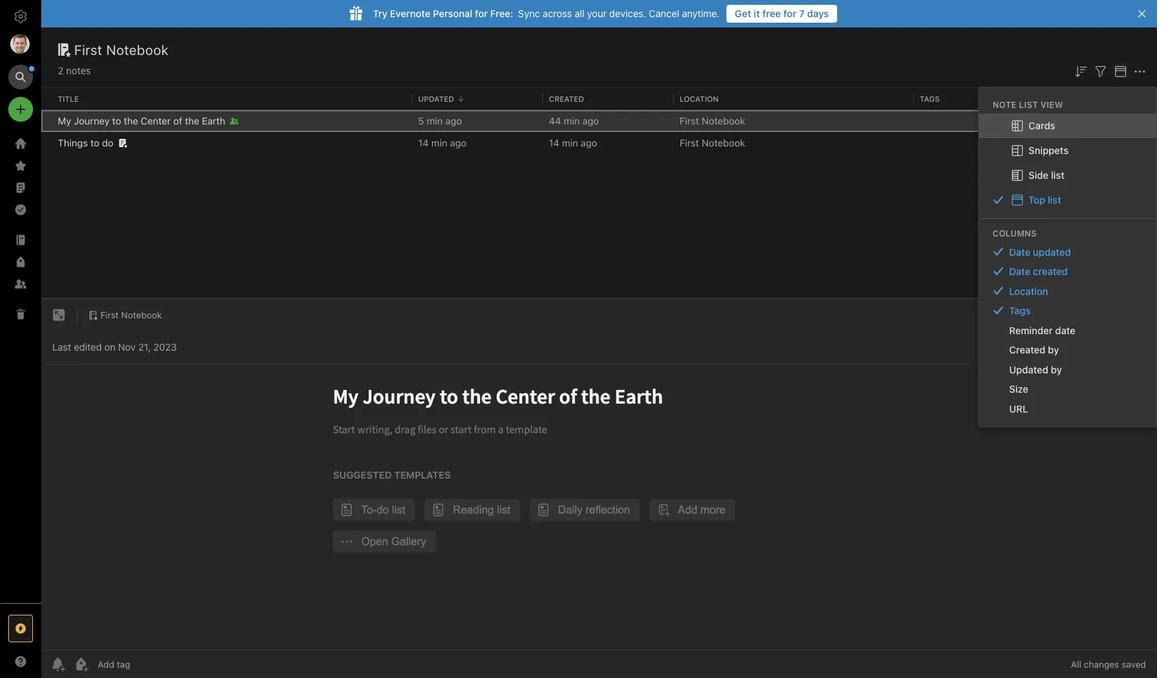 Task type: locate. For each thing, give the bounding box(es) containing it.
first inside button
[[100, 310, 119, 320]]

1 vertical spatial location
[[1010, 286, 1049, 297]]

my journey to the center of the earth
[[58, 115, 225, 127]]

2 for from the left
[[784, 8, 797, 19]]

min right 5
[[427, 115, 443, 127]]

1 vertical spatial tags
[[1010, 305, 1031, 316]]

0 vertical spatial to
[[112, 115, 121, 127]]

sync
[[518, 8, 540, 19]]

14 down 44
[[549, 137, 560, 149]]

14 min ago down 5 min ago
[[419, 137, 467, 149]]

view
[[1041, 100, 1064, 109]]

1 vertical spatial created
[[1010, 344, 1046, 356]]

to
[[112, 115, 121, 127], [91, 137, 99, 149]]

updated up 5 min ago
[[419, 94, 454, 103]]

1 vertical spatial updated
[[1010, 364, 1049, 375]]

across
[[543, 8, 572, 19]]

try evernote personal for free: sync across all your devices. cancel anytime.
[[373, 8, 720, 19]]

1 horizontal spatial 14
[[549, 137, 560, 149]]

the left the center
[[124, 115, 138, 127]]

1 horizontal spatial location
[[1010, 286, 1049, 297]]

1 vertical spatial list
[[1048, 194, 1062, 205]]

url link
[[980, 399, 1157, 419]]

1 14 from the left
[[419, 137, 429, 149]]

2023
[[154, 341, 177, 353]]

last edited on nov 21, 2023
[[52, 341, 177, 353]]

date updated link
[[980, 242, 1157, 262]]

14 min ago down the 44 min ago
[[549, 137, 598, 149]]

my
[[58, 115, 71, 127]]

created inside dropdown list menu
[[1010, 344, 1046, 356]]

3 button
[[1044, 307, 1066, 324]]

0 vertical spatial date
[[1010, 246, 1031, 258]]

14 down 5
[[419, 137, 429, 149]]

1 vertical spatial by
[[1052, 364, 1063, 375]]

personal
[[433, 8, 473, 19]]

0 horizontal spatial 14
[[419, 137, 429, 149]]

0 vertical spatial tags
[[920, 94, 940, 103]]

1 vertical spatial date
[[1010, 266, 1031, 277]]

1 horizontal spatial for
[[784, 8, 797, 19]]

reminder date
[[1010, 325, 1076, 336]]

0 horizontal spatial updated
[[419, 94, 454, 103]]

for left free:
[[475, 8, 488, 19]]

date down date updated
[[1010, 266, 1031, 277]]

date created link
[[980, 262, 1157, 281]]

journey
[[74, 115, 110, 127]]

home image
[[12, 136, 29, 152]]

first notebook button
[[83, 306, 167, 325]]

0 horizontal spatial location
[[680, 94, 719, 103]]

44
[[549, 115, 561, 127]]

updated
[[419, 94, 454, 103], [1010, 364, 1049, 375]]

get
[[735, 8, 752, 19]]

for left 7
[[784, 8, 797, 19]]

by down reminder date
[[1049, 344, 1060, 356]]

the right of
[[185, 115, 199, 127]]

list right side on the top of page
[[1052, 169, 1065, 181]]

first
[[74, 41, 103, 57], [680, 115, 700, 127], [680, 137, 700, 149], [100, 310, 119, 320]]

do
[[102, 137, 113, 149]]

created
[[1034, 266, 1068, 277]]

row group
[[41, 110, 1158, 154]]

ago
[[446, 115, 462, 127], [583, 115, 599, 127], [450, 137, 467, 149], [581, 137, 598, 149]]

of
[[173, 115, 182, 127]]

date
[[1056, 325, 1076, 336]]

to up do
[[112, 115, 121, 127]]

days
[[808, 8, 829, 19]]

View options field
[[1110, 62, 1130, 80]]

0 horizontal spatial for
[[475, 8, 488, 19]]

date
[[1010, 246, 1031, 258], [1010, 266, 1031, 277]]

0 horizontal spatial the
[[124, 115, 138, 127]]

created down reminder
[[1010, 344, 1046, 356]]

0 horizontal spatial created
[[549, 94, 584, 103]]

top list
[[1029, 194, 1062, 205]]

1 horizontal spatial tags
[[1010, 305, 1031, 316]]

1 horizontal spatial the
[[185, 115, 199, 127]]

first notebook
[[74, 41, 169, 57], [680, 115, 746, 127], [680, 137, 746, 149], [100, 310, 162, 320]]

14
[[419, 137, 429, 149], [549, 137, 560, 149]]

date created
[[1010, 266, 1068, 277]]

ago right 5
[[446, 115, 462, 127]]

1 horizontal spatial created
[[1010, 344, 1046, 356]]

7
[[800, 8, 805, 19]]

note
[[993, 100, 1017, 109]]

by up size link
[[1052, 364, 1063, 375]]

min right 44
[[564, 115, 580, 127]]

evernote
[[390, 8, 431, 19]]

last
[[52, 341, 71, 353]]

expand note image
[[51, 307, 67, 324]]

by
[[1049, 344, 1060, 356], [1052, 364, 1063, 375]]

list for side list
[[1052, 169, 1065, 181]]

min
[[427, 115, 443, 127], [564, 115, 580, 127], [432, 137, 448, 149], [562, 137, 578, 149]]

created for created by
[[1010, 344, 1046, 356]]

reminder
[[1010, 325, 1053, 336]]

1 vertical spatial dropdown list menu
[[980, 242, 1157, 419]]

to left do
[[91, 137, 99, 149]]

dropdown list menu
[[980, 113, 1157, 213], [980, 242, 1157, 419]]

get it free for 7 days
[[735, 8, 829, 19]]

1 for from the left
[[475, 8, 488, 19]]

add a reminder image
[[50, 657, 66, 673]]

for inside get it free for 7 days button
[[784, 8, 797, 19]]

2 date from the top
[[1010, 266, 1031, 277]]

0 vertical spatial created
[[549, 94, 584, 103]]

by inside created by link
[[1049, 344, 1060, 356]]

saved
[[1122, 660, 1147, 670]]

2 14 min ago from the left
[[549, 137, 598, 149]]

0 vertical spatial by
[[1049, 344, 1060, 356]]

notebook
[[106, 41, 169, 57], [702, 115, 746, 127], [702, 137, 746, 149], [121, 310, 162, 320]]

location
[[680, 94, 719, 103], [1010, 286, 1049, 297]]

created by link
[[980, 340, 1157, 360]]

created
[[549, 94, 584, 103], [1010, 344, 1046, 356]]

list right top
[[1048, 194, 1062, 205]]

notebook inside button
[[121, 310, 162, 320]]

tree
[[0, 133, 41, 603]]

side list link
[[980, 163, 1157, 188]]

1 dropdown list menu from the top
[[980, 113, 1157, 213]]

date down columns
[[1010, 246, 1031, 258]]

all
[[1072, 660, 1082, 670]]

14 min ago
[[419, 137, 467, 149], [549, 137, 598, 149]]

1 date from the top
[[1010, 246, 1031, 258]]

44 min ago
[[549, 115, 599, 127]]

0 vertical spatial updated
[[419, 94, 454, 103]]

it
[[754, 8, 760, 19]]

row group containing my journey to the center of the earth
[[41, 110, 1158, 154]]

updated down created by
[[1010, 364, 1049, 375]]

min down the 44 min ago
[[562, 137, 578, 149]]

size
[[1010, 384, 1029, 395]]

upgrade image
[[12, 621, 29, 637]]

created up the 44 min ago
[[549, 94, 584, 103]]

size link
[[980, 379, 1157, 399]]

list
[[1052, 169, 1065, 181], [1048, 194, 1062, 205]]

Note Editor text field
[[41, 365, 1158, 650]]

0 vertical spatial dropdown list menu
[[980, 113, 1157, 213]]

1 horizontal spatial updated
[[1010, 364, 1049, 375]]

columns
[[993, 228, 1038, 238]]

2 dropdown list menu from the top
[[980, 242, 1157, 419]]

2 notes
[[58, 65, 91, 76]]

cell
[[41, 110, 52, 132]]

21,
[[138, 341, 151, 353]]

1 horizontal spatial 14 min ago
[[549, 137, 598, 149]]

0 horizontal spatial 14 min ago
[[419, 137, 467, 149]]

cards
[[1029, 120, 1056, 131]]

url
[[1010, 403, 1029, 415]]

first notebook inside first notebook button
[[100, 310, 162, 320]]

0 vertical spatial list
[[1052, 169, 1065, 181]]

tags
[[920, 94, 940, 103], [1010, 305, 1031, 316]]

updated by link
[[980, 360, 1157, 379]]

ago right 44
[[583, 115, 599, 127]]

changes
[[1085, 660, 1120, 670]]

for
[[475, 8, 488, 19], [784, 8, 797, 19]]

top list link
[[980, 188, 1157, 213]]

2
[[58, 65, 64, 76]]

the
[[124, 115, 138, 127], [185, 115, 199, 127]]

1 vertical spatial to
[[91, 137, 99, 149]]

created by
[[1010, 344, 1060, 356]]

for for 7
[[784, 8, 797, 19]]

by inside updated by link
[[1052, 364, 1063, 375]]



Task type: describe. For each thing, give the bounding box(es) containing it.
add tag image
[[73, 657, 89, 673]]

tags inside dropdown list menu
[[1010, 305, 1031, 316]]

free
[[763, 8, 781, 19]]

list for top list
[[1048, 194, 1062, 205]]

1 14 min ago from the left
[[419, 137, 467, 149]]

WHAT'S NEW field
[[0, 651, 41, 673]]

ago down the 44 min ago
[[581, 137, 598, 149]]

note list view
[[993, 100, 1064, 109]]

free:
[[491, 8, 514, 19]]

2 14 from the left
[[549, 137, 560, 149]]

get it free for 7 days button
[[727, 5, 838, 23]]

1 the from the left
[[124, 115, 138, 127]]

cancel
[[649, 8, 680, 19]]

updated for updated
[[419, 94, 454, 103]]

snippets link
[[980, 138, 1157, 163]]

things to do
[[58, 137, 113, 149]]

min down 5 min ago
[[432, 137, 448, 149]]

Sort options field
[[1073, 62, 1090, 80]]

top
[[1029, 194, 1046, 205]]

dropdown list menu containing date updated
[[980, 242, 1157, 419]]

settings image
[[12, 8, 29, 25]]

1 horizontal spatial to
[[112, 115, 121, 127]]

side list
[[1029, 169, 1065, 181]]

list
[[1020, 100, 1039, 109]]

tags link
[[980, 301, 1157, 321]]

reminder date link
[[980, 321, 1157, 340]]

your
[[587, 8, 607, 19]]

More actions field
[[1132, 62, 1149, 80]]

updated for updated by
[[1010, 364, 1049, 375]]

3
[[1061, 310, 1066, 321]]

cards menu item
[[980, 113, 1157, 138]]

notes
[[66, 65, 91, 76]]

snippets
[[1029, 145, 1069, 156]]

location inside dropdown list menu
[[1010, 286, 1049, 297]]

cards link
[[980, 113, 1157, 138]]

0 horizontal spatial tags
[[920, 94, 940, 103]]

ago down 5 min ago
[[450, 137, 467, 149]]

0 vertical spatial location
[[680, 94, 719, 103]]

side
[[1029, 169, 1049, 181]]

earth
[[202, 115, 225, 127]]

devices.
[[610, 8, 647, 19]]

more actions image
[[1132, 63, 1149, 80]]

title
[[58, 94, 79, 103]]

nov
[[118, 341, 136, 353]]

things
[[58, 137, 88, 149]]

Account field
[[0, 30, 41, 58]]

date for date updated
[[1010, 246, 1031, 258]]

updated
[[1034, 246, 1071, 258]]

for for free:
[[475, 8, 488, 19]]

created for created
[[549, 94, 584, 103]]

all
[[575, 8, 585, 19]]

0 horizontal spatial to
[[91, 137, 99, 149]]

click to expand image
[[35, 653, 46, 670]]

by for updated by
[[1052, 364, 1063, 375]]

try
[[373, 8, 388, 19]]

location link
[[980, 281, 1157, 301]]

anytime.
[[682, 8, 720, 19]]

5
[[419, 115, 424, 127]]

by for created by
[[1049, 344, 1060, 356]]

date for date created
[[1010, 266, 1031, 277]]

date updated
[[1010, 246, 1071, 258]]

on
[[104, 341, 116, 353]]

add filters image
[[1093, 63, 1110, 80]]

edited
[[74, 341, 102, 353]]

dropdown list menu containing cards
[[980, 113, 1157, 213]]

Add filters field
[[1093, 62, 1110, 80]]

Add tag field
[[96, 659, 200, 671]]

2 the from the left
[[185, 115, 199, 127]]

5 min ago
[[419, 115, 462, 127]]

note window element
[[41, 299, 1158, 679]]

updated by
[[1010, 364, 1063, 375]]

center
[[141, 115, 171, 127]]

all changes saved
[[1072, 660, 1147, 670]]

account image
[[10, 34, 30, 54]]



Task type: vqa. For each thing, say whether or not it's contained in the screenshot.
GROUP containing Add your first shortcut
no



